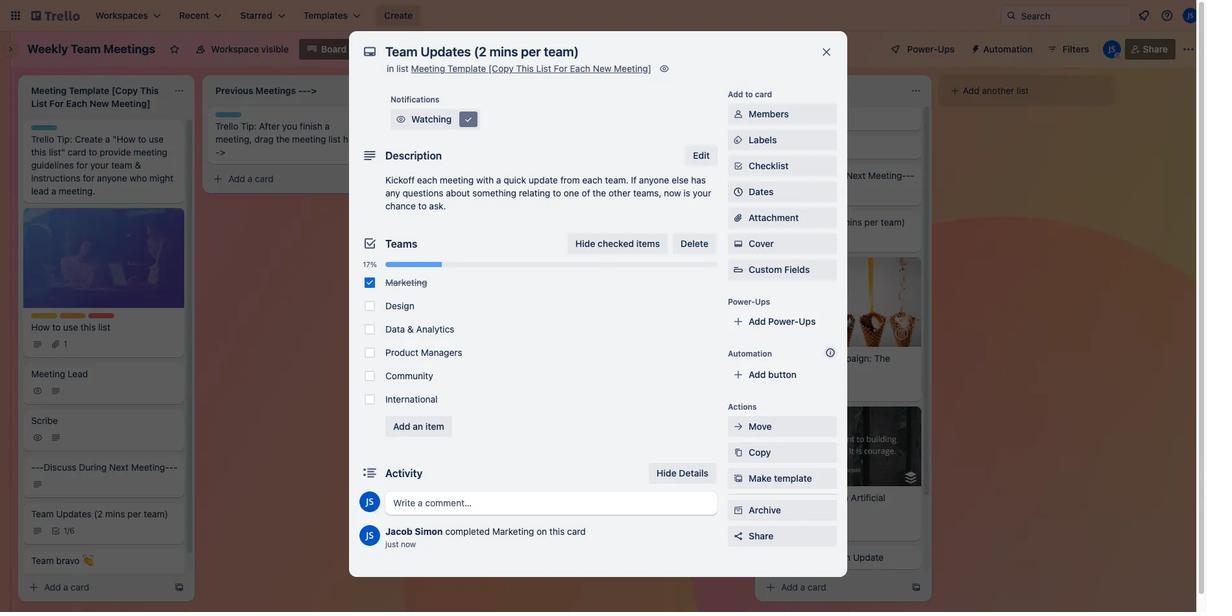 Task type: vqa. For each thing, say whether or not it's contained in the screenshot.
1st the Report from the top
no



Task type: describe. For each thing, give the bounding box(es) containing it.
kickoff each meeting with a quick update from each team. if anyone else has any questions about something relating to one of the other teams, now is your chance to ask.
[[385, 175, 711, 212]]

0 horizontal spatial scribe
[[31, 415, 58, 426]]

sm image inside team updates (2 mins per team) link
[[418, 233, 431, 246]]

sm image inside strategic influence at work: training seminar takeaways link
[[400, 293, 413, 306]]

discussion
[[790, 492, 836, 503]]

sm image inside 'scribe' link
[[49, 431, 62, 444]]

sm image inside add another list link
[[949, 84, 962, 97]]

updates for clusters
[[425, 217, 460, 228]]

use inside trello tip: create a "how to use this list" card to provide meeting guidelines for your team & instructions for anyone who might lead a meeting.
[[149, 134, 164, 145]]

sm image inside meeting lead link
[[31, 385, 44, 397]]

mins for making
[[474, 217, 494, 228]]

you
[[282, 121, 297, 132]]

branding
[[768, 552, 806, 563]]

add a card link for meeting- team bravo 👏 link
[[23, 579, 169, 597]]

harmony
[[768, 505, 806, 516]]

data
[[385, 324, 405, 335]]

- inside "trello tip: after you finish a meeting, drag the meeting list here. ->"
[[215, 147, 220, 158]]

how
[[31, 322, 50, 333]]

at
[[481, 263, 490, 274]]

kickoff
[[385, 175, 415, 186]]

sm image inside move 'link'
[[732, 421, 745, 433]]

sm image inside the checklist link
[[732, 160, 745, 173]]

Previous Meetings ---> text field
[[208, 80, 350, 101]]

topic clusters - making our content more... clustery
[[400, 431, 548, 455]]

discuss for ---discuss during next meeting--- link associated with january 23rd text box
[[597, 170, 629, 181]]

workspace visible
[[211, 43, 289, 55]]

pr update link
[[576, 258, 742, 281]]

sm image inside copy link
[[732, 446, 745, 459]]

0 horizontal spatial power-ups
[[728, 297, 770, 307]]

1 vertical spatial &
[[407, 324, 414, 335]]

clusters
[[425, 431, 458, 442]]

remote
[[768, 353, 800, 364]]

finish
[[300, 121, 322, 132]]

trello tip: after you finish a meeting, drag the meeting list here. ->
[[215, 121, 364, 158]]

0 horizontal spatial per
[[127, 508, 141, 519]]

0 horizontal spatial automation
[[728, 349, 772, 359]]

list
[[536, 63, 551, 74]]

power-ups inside button
[[907, 43, 955, 55]]

card up members
[[755, 90, 772, 99]]

meeting down how
[[31, 368, 65, 379]]

1 vertical spatial use
[[63, 322, 78, 333]]

meeting inside kickoff each meeting with a quick update from each team. if anyone else has any questions about something relating to one of the other teams, now is your chance to ask.
[[440, 175, 474, 186]]

add a card for branding campaign update link
[[781, 582, 826, 593]]

bravo for seminar
[[425, 491, 448, 502]]

watching button
[[391, 109, 480, 130]]

---discuss during next meeting--- link for the january 30th text box
[[392, 164, 558, 206]]

meeting.
[[59, 186, 95, 197]]

card down drag
[[255, 173, 274, 184]]

the inside kickoff each meeting with a quick update from each team. if anyone else has any questions about something relating to one of the other teams, now is your chance to ask.
[[593, 188, 606, 199]]

team inside team updates (2 mins per team) link
[[400, 217, 422, 228]]

0 horizontal spatial mins
[[105, 508, 125, 519]]

0 horizontal spatial create from template… image
[[543, 536, 553, 547]]

customize views image
[[361, 43, 374, 56]]

power- inside button
[[907, 43, 938, 55]]

else
[[672, 175, 689, 186]]

completed
[[445, 526, 490, 537]]

👏 for seminar
[[451, 491, 462, 502]]

next for january 16th text field at the top right of page's ---discuss during next meeting--- link
[[846, 170, 866, 181]]

sm image inside 'scribe' link
[[31, 431, 44, 444]]

relating
[[519, 188, 550, 199]]

item
[[426, 421, 444, 432]]

template
[[448, 63, 486, 74]]

---discuss during next meeting--- link for january 16th text field at the top right of page
[[761, 164, 921, 206]]

copy link
[[728, 443, 837, 463]]

lead
[[31, 186, 49, 197]]

power- inside 'link'
[[768, 316, 799, 327]]

board link
[[299, 39, 354, 60]]

add to card
[[728, 90, 772, 99]]

simon
[[415, 526, 443, 537]]

0 horizontal spatial ups
[[755, 297, 770, 307]]

hide checked items
[[576, 238, 660, 249]]

a inside "trello tip: after you finish a meeting, drag the meeting list here. ->"
[[325, 121, 330, 132]]

actions
[[728, 402, 757, 412]]

edit button
[[685, 145, 718, 166]]

January 30th text field
[[392, 80, 535, 101]]

to down questions
[[418, 201, 427, 212]]

meeting up notifications on the top
[[411, 63, 445, 74]]

create inside trello tip: create a "how to use this list" card to provide meeting guidelines for your team & instructions for anyone who might lead a meeting.
[[75, 134, 103, 145]]

scribe for topic
[[400, 141, 427, 152]]

product
[[385, 347, 419, 358]]

1 horizontal spatial 1
[[801, 523, 804, 532]]

quick
[[504, 175, 526, 186]]

during for ---discuss during next meeting--- link associated with january 23rd text box
[[632, 170, 660, 181]]

0 vertical spatial create from template… image
[[727, 413, 737, 423]]

campaign
[[808, 552, 851, 563]]

now inside jacob simon completed marketing on this card just now
[[401, 540, 416, 550]]

team
[[111, 160, 132, 171]]

0 vertical spatial 1
[[64, 339, 67, 349]]

0 horizontal spatial meeting lead
[[31, 368, 88, 379]]

team.
[[605, 175, 629, 186]]

0 horizontal spatial update
[[598, 263, 629, 274]]

remote work campaign: the scoop link
[[761, 258, 921, 402]]

provide
[[100, 147, 131, 158]]

edit
[[693, 150, 710, 161]]

managers
[[421, 347, 462, 358]]

sm image inside team bravo 👏 link
[[400, 507, 413, 520]]

jacob simon (jacobsimon16) image
[[360, 526, 380, 546]]

meeting up labels link
[[768, 113, 802, 124]]

team bravo 👏 for ---discuss during next meeting---
[[31, 555, 94, 566]]

1 horizontal spatial share
[[1143, 43, 1168, 55]]

delete link
[[673, 234, 716, 254]]

automation inside "button"
[[984, 43, 1033, 55]]

0 horizontal spatial (2
[[94, 508, 103, 519]]

Write a comment text field
[[385, 492, 718, 515]]

template
[[774, 473, 812, 484]]

custom
[[749, 264, 782, 275]]

the inside "trello tip: after you finish a meeting, drag the meeting list here. ->"
[[276, 134, 290, 145]]

(2 for on
[[831, 217, 840, 228]]

0 horizontal spatial jacob simon (jacobsimon16) image
[[360, 492, 380, 513]]

custom fields
[[749, 264, 810, 275]]

dates
[[749, 186, 774, 197]]

power-ups button
[[881, 39, 963, 60]]

to left one
[[553, 188, 561, 199]]

card right just now link
[[439, 536, 458, 547]]

- inside the topic clusters - making our content more... clustery
[[460, 431, 465, 442]]

Meeting Template [Copy This List For Each New Meeting] text field
[[23, 80, 166, 114]]

add a card down drag
[[228, 173, 274, 184]]

card inside jacob simon completed marketing on this card just now
[[567, 526, 586, 537]]

tip: for after
[[241, 121, 257, 132]]

work:
[[493, 263, 517, 274]]

during for ---discuss during next meeting--- link for the january 30th text box
[[447, 170, 475, 181]]

scribe link for -
[[392, 136, 558, 159]]

strategic influence at work: training seminar takeaways
[[400, 263, 553, 287]]

filters button
[[1043, 39, 1093, 60]]

about
[[446, 188, 470, 199]]

& inside trello tip: create a "how to use this list" card to provide meeting guidelines for your team & instructions for anyone who might lead a meeting.
[[135, 160, 141, 171]]

a right just now link
[[432, 536, 437, 547]]

mins for artificial
[[842, 217, 862, 228]]

list right in
[[397, 63, 409, 74]]

Search field
[[1017, 6, 1130, 25]]

sm image inside 'archive' link
[[732, 504, 745, 517]]

strategic
[[400, 263, 438, 274]]

this
[[516, 63, 534, 74]]

weekly
[[27, 42, 68, 56]]

update
[[529, 175, 558, 186]]

pr update
[[584, 263, 629, 274]]

meeting- for ---discuss during next meeting--- link associated with january 23rd text box
[[684, 170, 722, 181]]

your inside trello tip: create a "how to use this list" card to provide meeting guidelines for your team & instructions for anyone who might lead a meeting.
[[90, 160, 109, 171]]

sm image inside make template link
[[732, 472, 745, 485]]

add inside 'link'
[[749, 316, 766, 327]]

next for ---discuss during next meeting--- link for the january 30th text box
[[478, 170, 497, 181]]

seminar
[[400, 276, 434, 287]]

sm image inside team updates (2 mins per team) link
[[400, 233, 413, 246]]

to right the "how
[[138, 134, 146, 145]]

international
[[385, 394, 438, 405]]

team updates (2 mins per team) link
[[392, 211, 558, 252]]

sm image inside labels link
[[732, 134, 745, 147]]

description
[[385, 150, 442, 162]]

2 horizontal spatial jacob simon (jacobsimon16) image
[[1183, 8, 1199, 23]]

members link
[[728, 104, 837, 125]]

add a card link for team bravo 👏 link for takeaways
[[392, 533, 537, 551]]

this inside trello tip: create a "how to use this list" card to provide meeting guidelines for your team & instructions for anyone who might lead a meeting.
[[31, 147, 46, 158]]

for
[[554, 63, 568, 74]]

sm image inside members link
[[732, 108, 745, 121]]

create inside create button
[[384, 10, 413, 21]]

teams,
[[633, 188, 662, 199]]

0 horizontal spatial share
[[749, 531, 774, 542]]

discuss for ---discuss during next meeting--- link for the january 30th text box
[[412, 170, 445, 181]]

1 each from the left
[[417, 175, 437, 186]]

meeting down notifications on the top
[[400, 113, 434, 124]]

if
[[631, 175, 637, 186]]

fields
[[785, 264, 810, 275]]

community
[[385, 371, 433, 382]]

on inside "brief discussion on artificial harmony"
[[838, 492, 849, 503]]

teams
[[385, 238, 417, 250]]

0 vertical spatial for
[[76, 160, 88, 171]]

sm image inside topic clusters - making our content more... clustery link
[[400, 460, 413, 473]]

0 horizontal spatial updates
[[56, 508, 92, 519]]

jacob
[[385, 526, 413, 537]]

search image
[[1006, 10, 1017, 21]]

topic clusters - making our content more... clustery link
[[392, 317, 558, 480]]

remote work campaign: the scoop
[[768, 353, 890, 377]]

add power-ups
[[749, 316, 816, 327]]

to up members
[[745, 90, 753, 99]]

list inside add another list link
[[1017, 85, 1029, 96]]

data & analytics
[[385, 324, 454, 335]]

6/6 for pr update link
[[616, 234, 629, 244]]

in
[[387, 63, 394, 74]]

just now link
[[385, 540, 416, 550]]

0 vertical spatial marketing
[[385, 277, 427, 288]]

to right how
[[52, 322, 61, 333]]

create from template… image for scribe
[[174, 583, 184, 593]]

might
[[150, 173, 173, 184]]

trello tip: create a "how to use this list" card to provide meeting guidelines for your team & instructions for anyone who might lead a meeting. link
[[23, 120, 184, 203]]

list right how
[[98, 322, 110, 333]]

campaign:
[[827, 353, 872, 364]]

add button
[[749, 369, 797, 380]]

open information menu image
[[1161, 9, 1174, 22]]

members
[[749, 108, 789, 119]]

cover
[[749, 238, 774, 249]]

updates for discussion
[[793, 217, 829, 228]]



Task type: locate. For each thing, give the bounding box(es) containing it.
anyone
[[97, 173, 127, 184], [639, 175, 669, 186]]

make template link
[[728, 469, 837, 489]]

with
[[476, 175, 494, 186]]

0 horizontal spatial team updates (2 mins per team)
[[31, 508, 168, 519]]

team inside weekly team meetings 'text field'
[[71, 42, 101, 56]]

automation
[[984, 43, 1033, 55], [728, 349, 772, 359]]

trello up meeting,
[[215, 121, 238, 132]]

1 down how to use this list
[[64, 339, 67, 349]]

ups left automation "button"
[[938, 43, 955, 55]]

move
[[749, 421, 772, 432]]

the right of
[[593, 188, 606, 199]]

1 horizontal spatial use
[[149, 134, 164, 145]]

your down provide
[[90, 160, 109, 171]]

hide for hide checked items
[[576, 238, 595, 249]]

1 horizontal spatial anyone
[[639, 175, 669, 186]]

"how
[[113, 134, 135, 145]]

0 vertical spatial share
[[1143, 43, 1168, 55]]

scribe for brief
[[768, 141, 795, 152]]

1 horizontal spatial team bravo 👏 link
[[392, 485, 558, 527]]

your
[[90, 160, 109, 171], [693, 188, 711, 199]]

1 horizontal spatial on
[[838, 492, 849, 503]]

updates up cover link
[[793, 217, 829, 228]]

hide details
[[657, 468, 709, 479]]

1 horizontal spatial power-
[[768, 316, 799, 327]]

updates down the 'ask.'
[[425, 217, 460, 228]]

add a card down 1/6
[[44, 582, 89, 593]]

attachment button
[[728, 208, 837, 228]]

marketing right completed
[[492, 526, 534, 537]]

1 vertical spatial meeting
[[133, 147, 167, 158]]

1 horizontal spatial scribe link
[[392, 136, 558, 159]]

(2 for -
[[463, 217, 471, 228]]

0 vertical spatial use
[[149, 134, 164, 145]]

meeting lead up labels link
[[768, 113, 825, 124]]

trello for trello tip: create a "how to use this list" card to provide meeting guidelines for your team & instructions for anyone who might lead a meeting.
[[31, 134, 54, 145]]

card down 1/6
[[71, 582, 89, 593]]

1 vertical spatial for
[[83, 173, 95, 184]]

0 vertical spatial power-ups
[[907, 43, 955, 55]]

1 vertical spatial power-
[[728, 297, 755, 307]]

0 vertical spatial ups
[[938, 43, 955, 55]]

on down write a comment text field
[[537, 526, 547, 537]]

hide up pr
[[576, 238, 595, 249]]

brief discussion on artificial harmony
[[768, 492, 886, 516]]

activity
[[385, 468, 423, 480]]

---discuss during next meeting--- for the january 30th text box
[[400, 170, 546, 181]]

add another list link
[[944, 80, 1110, 101]]

checklist
[[749, 160, 789, 171]]

0 horizontal spatial 👏
[[82, 555, 94, 566]]

list right another
[[1017, 85, 1029, 96]]

anyone down team
[[97, 173, 127, 184]]

0 horizontal spatial share button
[[728, 526, 837, 547]]

0 horizontal spatial the
[[276, 134, 290, 145]]

on left artificial at the bottom
[[838, 492, 849, 503]]

update
[[598, 263, 629, 274], [853, 552, 884, 563]]

a down meeting,
[[248, 173, 253, 184]]

1 horizontal spatial lead
[[436, 113, 457, 124]]

list left here.
[[329, 134, 341, 145]]

sm image inside ---discuss during next meeting--- link
[[584, 186, 597, 199]]

6/6 left items
[[616, 234, 629, 244]]

create button
[[376, 5, 421, 26]]

2 horizontal spatial scribe link
[[761, 136, 921, 159]]

your down has
[[693, 188, 711, 199]]

2 horizontal spatial meeting lead
[[768, 113, 825, 124]]

sm image
[[658, 62, 671, 75], [732, 108, 745, 121], [212, 173, 225, 186], [400, 186, 413, 199], [768, 186, 781, 199], [418, 233, 431, 246], [584, 233, 597, 246], [602, 233, 615, 246], [787, 233, 799, 246], [732, 238, 745, 250], [400, 293, 413, 306], [31, 338, 44, 351], [31, 385, 44, 397], [732, 421, 745, 433], [49, 431, 62, 444], [400, 460, 413, 473], [732, 472, 745, 485], [732, 504, 745, 517], [400, 507, 413, 520], [768, 521, 781, 534], [31, 525, 44, 538], [764, 581, 777, 594]]

1 horizontal spatial create from template… image
[[727, 413, 737, 423]]

a down instructions
[[51, 186, 56, 197]]

0 horizontal spatial trello
[[31, 134, 54, 145]]

in list meeting template [copy this list for each new meeting]
[[387, 63, 652, 74]]

6/6 for remote work campaign: the scoop link
[[801, 234, 813, 244]]

per inside team updates (2 mins per team) link
[[496, 217, 510, 228]]

1 horizontal spatial 6/6
[[801, 234, 813, 244]]

1 6/6 from the left
[[616, 234, 629, 244]]

share button
[[1125, 39, 1176, 60], [728, 526, 837, 547]]

jacob simon (jacobsimon16) image
[[1183, 8, 1199, 23], [1103, 40, 1121, 58], [360, 492, 380, 513]]

2 6/6 from the left
[[801, 234, 813, 244]]

meeting inside "trello tip: after you finish a meeting, drag the meeting list here. ->"
[[292, 134, 326, 145]]

---discuss during next meeting--- link
[[392, 164, 558, 206], [576, 164, 742, 206], [761, 164, 921, 206], [23, 456, 184, 497]]

👏 for next
[[82, 555, 94, 566]]

ups up add power-ups
[[755, 297, 770, 307]]

6/6 up fields
[[801, 234, 813, 244]]

---discuss during next meeting--- link for january 23rd text box
[[576, 164, 742, 206]]

tip: up list"
[[57, 134, 72, 145]]

artificial
[[851, 492, 886, 503]]

1 horizontal spatial team bravo 👏
[[400, 491, 462, 502]]

1 horizontal spatial bravo
[[425, 491, 448, 502]]

0 horizontal spatial hide
[[576, 238, 595, 249]]

each
[[570, 63, 591, 74]]

a down 1/6
[[63, 582, 68, 593]]

card right list"
[[68, 147, 86, 158]]

card down branding campaign update
[[808, 582, 826, 593]]

discuss up questions
[[412, 170, 445, 181]]

meeting lead for clusters
[[400, 113, 457, 124]]

a right finish
[[325, 121, 330, 132]]

0 horizontal spatial power-
[[728, 297, 755, 307]]

1 vertical spatial the
[[593, 188, 606, 199]]

meeting inside trello tip: create a "how to use this list" card to provide meeting guidelines for your team & instructions for anyone who might lead a meeting.
[[133, 147, 167, 158]]

takeaways
[[436, 276, 481, 287]]

1 horizontal spatial ups
[[799, 316, 816, 327]]

list"
[[49, 147, 65, 158]]

meeting lead link for on
[[761, 107, 921, 130]]

scribe
[[400, 141, 427, 152], [768, 141, 795, 152], [31, 415, 58, 426]]

0 horizontal spatial this
[[31, 147, 46, 158]]

team updates (2 mins per team) up cover link
[[768, 217, 905, 228]]

use right the "how
[[149, 134, 164, 145]]

to left provide
[[89, 147, 97, 158]]

is
[[684, 188, 691, 199]]

during for january 16th text field at the top right of page's ---discuss during next meeting--- link
[[816, 170, 844, 181]]

team) for topic clusters - making our content more... clustery
[[512, 217, 537, 228]]

a down branding
[[800, 582, 805, 593]]

0 horizontal spatial meeting
[[133, 147, 167, 158]]

0 horizontal spatial meeting lead link
[[23, 362, 184, 404]]

scoop
[[768, 366, 795, 377]]

ups inside button
[[938, 43, 955, 55]]

strategic influence at work: training seminar takeaways link
[[392, 258, 558, 312]]

tip:
[[241, 121, 257, 132], [57, 134, 72, 145]]

1 horizontal spatial jacob simon (jacobsimon16) image
[[1103, 40, 1121, 58]]

discuss up other on the right of page
[[597, 170, 629, 181]]

hide left details at the right of the page
[[657, 468, 677, 479]]

2 vertical spatial ups
[[799, 316, 816, 327]]

January 23rd text field
[[576, 80, 719, 101]]

jacob simon (jacobsimon16) image right open information menu icon
[[1183, 8, 1199, 23]]

team)
[[512, 217, 537, 228], [881, 217, 905, 228], [144, 508, 168, 519]]

power-ups
[[907, 43, 955, 55], [728, 297, 770, 307]]

lead for discussion
[[805, 113, 825, 124]]

jacob simon (jacobsimon16) image right filters
[[1103, 40, 1121, 58]]

per for making
[[496, 217, 510, 228]]

use right how
[[63, 322, 78, 333]]

1 down harmony on the bottom right
[[801, 523, 804, 532]]

ask.
[[429, 201, 446, 212]]

trello inside "trello tip: after you finish a meeting, drag the meeting list here. ->"
[[215, 121, 238, 132]]

team bravo 👏 link down the clustery
[[392, 485, 558, 527]]

hide inside "link"
[[657, 468, 677, 479]]

team bravo 👏 for strategic influence at work: training seminar takeaways
[[400, 491, 462, 502]]

1 horizontal spatial share button
[[1125, 39, 1176, 60]]

list inside "trello tip: after you finish a meeting, drag the meeting list here. ->"
[[329, 134, 341, 145]]

bravo for next
[[56, 555, 80, 566]]

a up provide
[[105, 134, 110, 145]]

next for ---discuss during next meeting--- link associated with january 23rd text box
[[662, 170, 682, 181]]

share button up branding
[[728, 526, 837, 547]]

team bravo 👏 link for meeting-
[[23, 549, 184, 591]]

card inside trello tip: create a "how to use this list" card to provide meeting guidelines for your team & instructions for anyone who might lead a meeting.
[[68, 147, 86, 158]]

2 horizontal spatial meeting
[[440, 175, 474, 186]]

---discuss during next meeting--- for january 16th text field at the top right of page
[[768, 170, 915, 181]]

create from template… image down "actions"
[[727, 413, 737, 423]]

now down the jacob
[[401, 540, 416, 550]]

marketing inside jacob simon completed marketing on this card just now
[[492, 526, 534, 537]]

button
[[768, 369, 797, 380]]

0 vertical spatial tip:
[[241, 121, 257, 132]]

labels link
[[728, 130, 837, 151]]

0 vertical spatial on
[[838, 492, 849, 503]]

lead for clusters
[[436, 113, 457, 124]]

team updates (2 mins per team) inside team updates (2 mins per team) link
[[400, 217, 537, 228]]

team bravo 👏 link down 1/6
[[23, 549, 184, 591]]

(2
[[463, 217, 471, 228], [831, 217, 840, 228], [94, 508, 103, 519]]

create from template… image
[[174, 583, 184, 593], [911, 583, 921, 593]]

meeting up about
[[440, 175, 474, 186]]

card down write a comment text field
[[567, 526, 586, 537]]

team bravo 👏 link for takeaways
[[392, 485, 558, 527]]

primary element
[[0, 0, 1206, 31]]

2 each from the left
[[582, 175, 603, 186]]

1 horizontal spatial per
[[496, 217, 510, 228]]

0 vertical spatial update
[[598, 263, 629, 274]]

meeting lead for discussion
[[768, 113, 825, 124]]

ups
[[938, 43, 955, 55], [755, 297, 770, 307], [799, 316, 816, 327]]

team
[[71, 42, 101, 56], [400, 217, 422, 228], [768, 217, 791, 228], [400, 491, 422, 502], [31, 508, 54, 519], [31, 555, 54, 566]]

create up provide
[[75, 134, 103, 145]]

make
[[749, 473, 772, 484]]

1 horizontal spatial your
[[693, 188, 711, 199]]

1 horizontal spatial &
[[407, 324, 414, 335]]

checked
[[598, 238, 634, 249]]

1 horizontal spatial tip:
[[241, 121, 257, 132]]

0 notifications image
[[1136, 8, 1152, 23]]

1 vertical spatial update
[[853, 552, 884, 563]]

1 horizontal spatial trello
[[215, 121, 238, 132]]

weekly team meetings
[[27, 42, 155, 56]]

jacob simon completed marketing on this card just now
[[385, 526, 586, 550]]

on inside jacob simon completed marketing on this card just now
[[537, 526, 547, 537]]

design
[[385, 300, 415, 311]]

branding campaign update link
[[761, 546, 921, 569]]

meeting
[[411, 63, 445, 74], [400, 113, 434, 124], [768, 113, 802, 124], [31, 368, 65, 379]]

one
[[564, 188, 579, 199]]

share button down 0 notifications image
[[1125, 39, 1176, 60]]

1/6
[[64, 526, 75, 536]]

influence
[[440, 263, 479, 274]]

bravo down 1/6
[[56, 555, 80, 566]]

lead down the january 30th text box
[[436, 113, 457, 124]]

meeting- for ---discuss during next meeting--- link for the january 30th text box
[[500, 170, 538, 181]]

trello inside trello tip: create a "how to use this list" card to provide meeting guidelines for your team & instructions for anyone who might lead a meeting.
[[31, 134, 54, 145]]

0 horizontal spatial &
[[135, 160, 141, 171]]

this down write a comment text field
[[550, 526, 565, 537]]

2 horizontal spatial lead
[[805, 113, 825, 124]]

making
[[467, 431, 497, 442]]

update right the campaign
[[853, 552, 884, 563]]

meeting]
[[614, 63, 652, 74]]

discuss for january 16th text field at the top right of page's ---discuss during next meeting--- link
[[781, 170, 814, 181]]

add a card right the jacob
[[413, 536, 458, 547]]

create up in
[[384, 10, 413, 21]]

per for artificial
[[865, 217, 879, 228]]

trello tip: after you finish a meeting, drag the meeting list here. -> link
[[208, 107, 374, 164]]

questions
[[403, 188, 444, 199]]

trello up list"
[[31, 134, 54, 145]]

workspace visible button
[[188, 39, 297, 60]]

workspace
[[211, 43, 259, 55]]

>
[[220, 147, 225, 158]]

meeting lead down how to use this list
[[31, 368, 88, 379]]

0 vertical spatial trello
[[215, 121, 238, 132]]

anyone inside trello tip: create a "how to use this list" card to provide meeting guidelines for your team & instructions for anyone who might lead a meeting.
[[97, 173, 127, 184]]

trello
[[215, 121, 238, 132], [31, 134, 54, 145]]

share left show menu "icon"
[[1143, 43, 1168, 55]]

show menu image
[[1182, 43, 1195, 56]]

now inside kickoff each meeting with a quick update from each team. if anyone else has any questions about something relating to one of the other teams, now is your chance to ask.
[[664, 188, 681, 199]]

meeting,
[[215, 134, 252, 145]]

sm image inside cover link
[[732, 238, 745, 250]]

team updates (2 mins per team) for on
[[768, 217, 905, 228]]

add a card link for branding campaign update link
[[761, 579, 906, 597]]

branding campaign update
[[768, 552, 884, 563]]

share down the archive
[[749, 531, 774, 542]]

1 vertical spatial tip:
[[57, 134, 72, 145]]

dates button
[[728, 182, 837, 202]]

0 horizontal spatial team)
[[144, 508, 168, 519]]

meeting- for january 16th text field at the top right of page's ---discuss during next meeting--- link
[[868, 170, 906, 181]]

hide for hide details
[[657, 468, 677, 479]]

0 horizontal spatial marketing
[[385, 277, 427, 288]]

from
[[561, 175, 580, 186]]

updates inside team updates (2 mins per team) link
[[425, 217, 460, 228]]

2 horizontal spatial (2
[[831, 217, 840, 228]]

who
[[130, 173, 147, 184]]

1 horizontal spatial this
[[81, 322, 96, 333]]

jacob simon (jacobsimon16) image up jacob simon (jacobsimon16) image
[[360, 492, 380, 513]]

team bravo 👏
[[400, 491, 462, 502], [31, 555, 94, 566]]

0/8
[[826, 523, 839, 532]]

2 vertical spatial jacob simon (jacobsimon16) image
[[360, 492, 380, 513]]

Board name text field
[[21, 39, 162, 60]]

0 horizontal spatial tip:
[[57, 134, 72, 145]]

anyone inside kickoff each meeting with a quick update from each team. if anyone else has any questions about something relating to one of the other teams, now is your chance to ask.
[[639, 175, 669, 186]]

lead down january 16th text field at the top right of page
[[805, 113, 825, 124]]

anyone up teams,
[[639, 175, 669, 186]]

1 horizontal spatial the
[[593, 188, 606, 199]]

now left is
[[664, 188, 681, 199]]

1 horizontal spatial team updates (2 mins per team)
[[400, 217, 537, 228]]

tip: inside trello tip: create a "how to use this list" card to provide meeting guidelines for your team & instructions for anyone who might lead a meeting.
[[57, 134, 72, 145]]

team updates (2 mins per team) for -
[[400, 217, 537, 228]]

0 vertical spatial 👏
[[451, 491, 462, 502]]

team bravo 👏 link
[[392, 485, 558, 527], [23, 549, 184, 591]]

1 horizontal spatial automation
[[984, 43, 1033, 55]]

each up of
[[582, 175, 603, 186]]

just
[[385, 540, 399, 550]]

0 horizontal spatial on
[[537, 526, 547, 537]]

guidelines
[[31, 160, 74, 171]]

scribe link for on
[[761, 136, 921, 159]]

trello for trello tip: after you finish a meeting, drag the meeting list here. ->
[[215, 121, 238, 132]]

None text field
[[379, 40, 807, 64]]

this inside jacob simon completed marketing on this card just now
[[550, 526, 565, 537]]

0 horizontal spatial use
[[63, 322, 78, 333]]

ups inside 'link'
[[799, 316, 816, 327]]

0 vertical spatial create
[[384, 10, 413, 21]]

6/6 link
[[576, 211, 742, 252]]

2 horizontal spatial ups
[[938, 43, 955, 55]]

2 horizontal spatial this
[[550, 526, 565, 537]]

meeting lead link for -
[[392, 107, 558, 130]]

ups up the work
[[799, 316, 816, 327]]

0 horizontal spatial scribe link
[[23, 409, 184, 451]]

more...
[[400, 444, 429, 455]]

1 horizontal spatial meeting
[[292, 134, 326, 145]]

0 vertical spatial power-
[[907, 43, 938, 55]]

lead down how to use this list
[[68, 368, 88, 379]]

this left list"
[[31, 147, 46, 158]]

star or unstar board image
[[170, 44, 180, 55]]

tip: for create
[[57, 134, 72, 145]]

custom fields button
[[728, 263, 837, 276]]

another
[[982, 85, 1014, 96]]

1 vertical spatial ups
[[755, 297, 770, 307]]

2 horizontal spatial team updates (2 mins per team)
[[768, 217, 905, 228]]

a up 'something'
[[496, 175, 501, 186]]

add a card down branding
[[781, 582, 826, 593]]

team updates (2 mins per team) down about
[[400, 217, 537, 228]]

add a card for meeting- team bravo 👏 link
[[44, 582, 89, 593]]

January 16th text field
[[761, 80, 903, 101]]

1 horizontal spatial power-ups
[[907, 43, 955, 55]]

a
[[325, 121, 330, 132], [105, 134, 110, 145], [248, 173, 253, 184], [496, 175, 501, 186], [51, 186, 56, 197], [432, 536, 437, 547], [63, 582, 68, 593], [800, 582, 805, 593]]

meeting up might
[[133, 147, 167, 158]]

1 horizontal spatial each
[[582, 175, 603, 186]]

update right pr
[[598, 263, 629, 274]]

automation up add button
[[728, 349, 772, 359]]

tip: up meeting,
[[241, 121, 257, 132]]

---discuss during next meeting--- for january 23rd text box
[[584, 170, 731, 181]]

create from template… image for team updates (2 mins per team)
[[911, 583, 921, 593]]

team) for brief discussion on artificial harmony
[[881, 217, 905, 228]]

1 horizontal spatial marketing
[[492, 526, 534, 537]]

bravo up simon
[[425, 491, 448, 502]]

1 horizontal spatial (2
[[463, 217, 471, 228]]

meeting down finish
[[292, 134, 326, 145]]

the down the you
[[276, 134, 290, 145]]

delete
[[681, 238, 709, 249]]

1 vertical spatial jacob simon (jacobsimon16) image
[[1103, 40, 1121, 58]]

hide
[[576, 238, 595, 249], [657, 468, 677, 479]]

tip: inside "trello tip: after you finish a meeting, drag the meeting list here. ->"
[[241, 121, 257, 132]]

sm image inside topic clusters - making our content more... clustery link
[[418, 460, 431, 473]]

a inside kickoff each meeting with a quick update from each team. if anyone else has any questions about something relating to one of the other teams, now is your chance to ask.
[[496, 175, 501, 186]]

0 horizontal spatial create from template… image
[[174, 583, 184, 593]]

2 create from template… image from the left
[[911, 583, 921, 593]]

discuss up "dates" button
[[781, 170, 814, 181]]

each up questions
[[417, 175, 437, 186]]

create from template… image
[[727, 413, 737, 423], [543, 536, 553, 547]]

hide details link
[[649, 463, 716, 484]]

1 horizontal spatial updates
[[425, 217, 460, 228]]

0 horizontal spatial team bravo 👏 link
[[23, 549, 184, 591]]

0 vertical spatial team bravo 👏 link
[[392, 485, 558, 527]]

an
[[413, 421, 423, 432]]

create from template… image down write a comment text field
[[543, 536, 553, 547]]

discuss up 1/6
[[44, 462, 76, 473]]

0 horizontal spatial each
[[417, 175, 437, 186]]

meeting lead down notifications on the top
[[400, 113, 457, 124]]

sm image inside meeting lead link
[[49, 385, 62, 397]]

cover link
[[728, 234, 837, 254]]

here.
[[343, 134, 364, 145]]

make template
[[749, 473, 812, 484]]

your inside kickoff each meeting with a quick update from each team. if anyone else has any questions about something relating to one of the other teams, now is your chance to ask.
[[693, 188, 711, 199]]

1 vertical spatial this
[[81, 322, 96, 333]]

1 vertical spatial team bravo 👏
[[31, 555, 94, 566]]

1 create from template… image from the left
[[174, 583, 184, 593]]

team bravo 👏 down 1/6
[[31, 555, 94, 566]]

updates up 1/6
[[56, 508, 92, 519]]

add a card for team bravo 👏 link for takeaways
[[413, 536, 458, 547]]

0 horizontal spatial anyone
[[97, 173, 127, 184]]

1 vertical spatial now
[[401, 540, 416, 550]]

something
[[473, 188, 517, 199]]

sm image
[[949, 84, 962, 97], [395, 113, 408, 126], [462, 113, 475, 126], [732, 134, 745, 147], [732, 160, 745, 173], [584, 186, 597, 199], [400, 233, 413, 246], [768, 233, 781, 246], [49, 338, 62, 351], [768, 382, 781, 395], [787, 382, 799, 395], [49, 385, 62, 397], [31, 431, 44, 444], [732, 446, 745, 459], [418, 460, 431, 473], [31, 478, 44, 491], [787, 521, 799, 534], [812, 521, 825, 534], [49, 525, 62, 538], [396, 535, 409, 548], [31, 571, 44, 584], [27, 581, 40, 594]]

marketing down strategic
[[385, 277, 427, 288]]

has
[[691, 175, 706, 186]]

0 horizontal spatial lead
[[68, 368, 88, 379]]

team updates (2 mins per team) up 1/6
[[31, 508, 168, 519]]

2 horizontal spatial scribe
[[768, 141, 795, 152]]

1 vertical spatial share
[[749, 531, 774, 542]]

0 horizontal spatial 6/6
[[616, 234, 629, 244]]

1 horizontal spatial hide
[[657, 468, 677, 479]]



